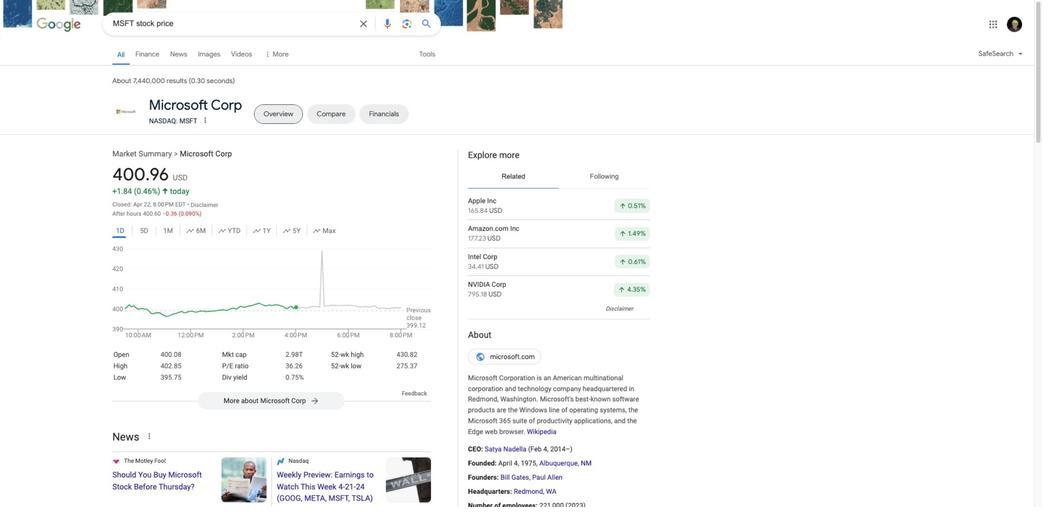 Task type: vqa. For each thing, say whether or not it's contained in the screenshot.
More options 'icon'
yes



Task type: describe. For each thing, give the bounding box(es) containing it.
1 year element
[[253, 225, 271, 236]]

year to date element
[[218, 225, 241, 236]]

5 years element
[[283, 225, 301, 236]]

search by voice image
[[382, 18, 394, 30]]

up by 0.46% element
[[134, 187, 168, 196]]

Search text field
[[113, 19, 352, 31]]



Task type: locate. For each thing, give the bounding box(es) containing it.
more options image
[[200, 115, 210, 125], [201, 116, 209, 124]]

6 months element
[[186, 225, 206, 236]]

group
[[112, 223, 431, 241]]

search by image image
[[401, 18, 413, 30]]

earth day 2024 image
[[36, 17, 81, 33]]

heading
[[149, 97, 242, 114], [468, 149, 650, 161], [468, 329, 650, 341], [112, 469, 212, 493], [277, 469, 377, 505]]

None search field
[[0, 12, 441, 35]]

section
[[458, 146, 650, 507]]

thumbnail image for microsoft corp image
[[112, 104, 140, 119]]

tab panel
[[468, 192, 650, 303]]

tab list
[[112, 97, 650, 127]]

navigation
[[0, 43, 1035, 70]]



